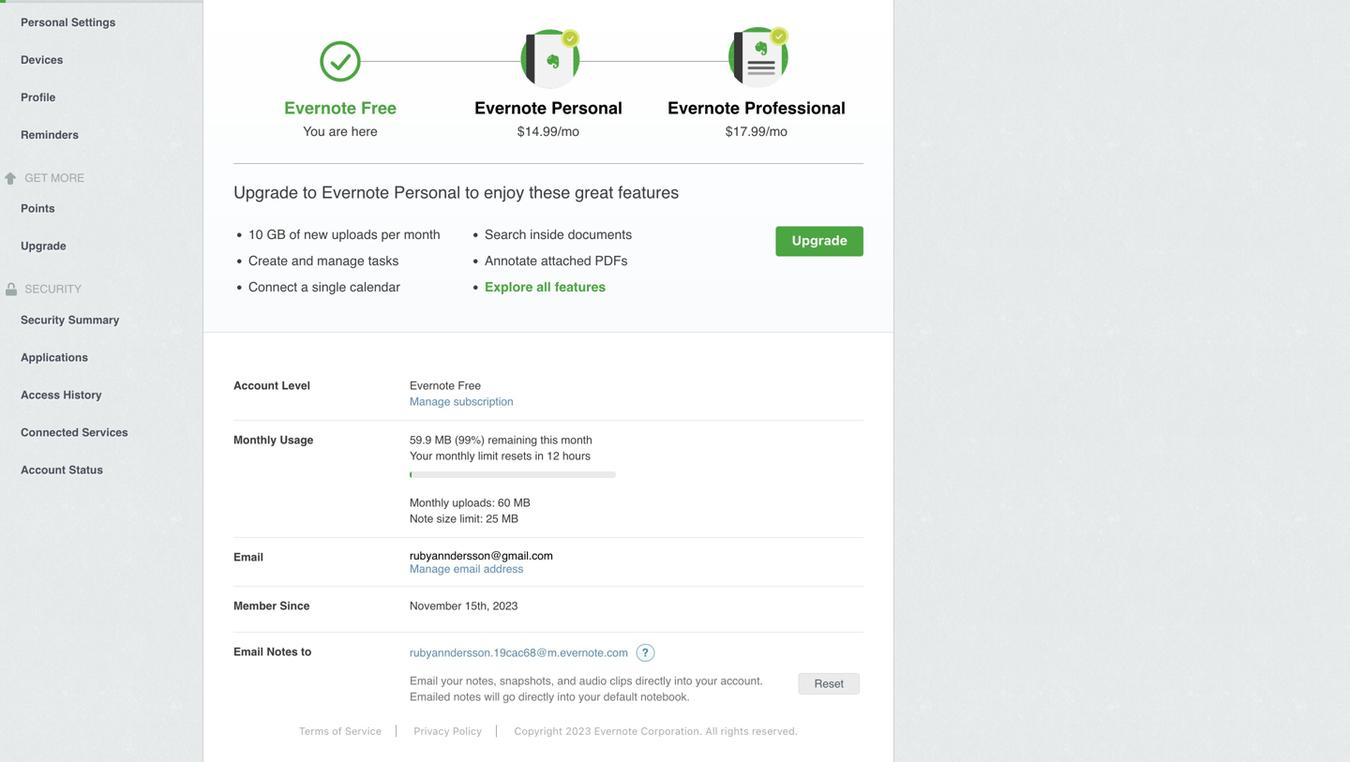 Task type: vqa. For each thing, say whether or not it's contained in the screenshot.
task on the right of the page
no



Task type: locate. For each thing, give the bounding box(es) containing it.
evernote up $14.99/
[[475, 98, 547, 118]]

level
[[282, 379, 311, 393]]

monthly inside monthly uploads: 60 mb note size limit: 25 mb
[[410, 497, 449, 510]]

enjoy
[[484, 183, 525, 202]]

email your notes, snapshots, and audio clips directly into your account. emailed notes will go directly into your default notebook.
[[410, 675, 763, 704]]

security for security
[[22, 283, 82, 296]]

manage inside evernote free manage subscription
[[410, 395, 451, 409]]

monthly up the note
[[410, 497, 449, 510]]

1 horizontal spatial upgrade
[[234, 183, 298, 202]]

2023 right copyright
[[566, 726, 591, 738]]

1 vertical spatial and
[[558, 675, 576, 688]]

features right the great
[[618, 183, 679, 202]]

evernote up manage subscription link
[[410, 379, 455, 393]]

mb down 60
[[502, 513, 519, 526]]

terms of service
[[299, 726, 382, 738]]

1 horizontal spatial monthly
[[410, 497, 449, 510]]

notes
[[267, 646, 298, 659]]

address
[[484, 563, 524, 576]]

1 horizontal spatial personal
[[394, 183, 461, 202]]

account left level
[[234, 379, 279, 393]]

mo inside evernote personal $14.99/ mo
[[562, 124, 580, 139]]

will
[[484, 691, 500, 704]]

1 horizontal spatial account
[[234, 379, 279, 393]]

and left audio
[[558, 675, 576, 688]]

0 vertical spatial 2023
[[493, 600, 518, 613]]

snapshots,
[[500, 675, 554, 688]]

None submit
[[799, 674, 860, 695]]

email up emailed
[[410, 675, 438, 688]]

devices link
[[0, 40, 203, 78]]

here
[[352, 124, 378, 139]]

evernote inside evernote free manage subscription
[[410, 379, 455, 393]]

annotate
[[485, 253, 538, 268]]

personal up $14.99/
[[552, 98, 623, 118]]

your
[[410, 450, 433, 463]]

features
[[618, 183, 679, 202], [555, 280, 606, 295]]

1 vertical spatial security
[[21, 314, 65, 327]]

month inside 59.9 mb (99%) remaining this month your monthly limit resets in 12 hours
[[561, 434, 593, 447]]

points
[[21, 202, 55, 215]]

2 vertical spatial personal
[[394, 183, 461, 202]]

connected
[[21, 426, 79, 439]]

2 manage from the top
[[410, 563, 451, 576]]

inside
[[530, 227, 565, 242]]

security up security summary
[[22, 283, 82, 296]]

of right 'terms'
[[332, 726, 342, 738]]

uploads
[[332, 227, 378, 242]]

audio
[[580, 675, 607, 688]]

0 vertical spatial email
[[234, 551, 264, 564]]

1 vertical spatial of
[[332, 726, 342, 738]]

and inside email your notes, snapshots, and audio clips directly into your account. emailed notes will go directly into your default notebook.
[[558, 675, 576, 688]]

of right gb
[[289, 227, 300, 242]]

59.9 mb (99%) remaining this month your monthly limit resets in 12 hours
[[410, 434, 593, 463]]

devices
[[21, 53, 63, 66]]

your down audio
[[579, 691, 601, 704]]

directly down snapshots,
[[519, 691, 554, 704]]

?
[[642, 647, 649, 660]]

1 horizontal spatial month
[[561, 434, 593, 447]]

1 vertical spatial mb
[[514, 497, 531, 510]]

new
[[304, 227, 328, 242]]

0 vertical spatial features
[[618, 183, 679, 202]]

1 horizontal spatial and
[[558, 675, 576, 688]]

1 vertical spatial email
[[234, 646, 264, 659]]

all
[[537, 280, 551, 295]]

evernote inside 'evernote professional $17.99/ mo'
[[668, 98, 740, 118]]

gb
[[267, 227, 286, 242]]

into up copyright
[[558, 691, 576, 704]]

0 horizontal spatial into
[[558, 691, 576, 704]]

rights
[[721, 726, 749, 738]]

evernote personal $14.99/ mo
[[475, 98, 623, 139]]

free up manage subscription link
[[458, 379, 481, 393]]

to up new
[[303, 183, 317, 202]]

month right per
[[404, 227, 441, 242]]

evernote up uploads
[[322, 183, 389, 202]]

mb up monthly
[[435, 434, 452, 447]]

evernote up you
[[284, 98, 356, 118]]

privacy policy link
[[400, 726, 497, 738]]

evernote free manage subscription
[[410, 379, 514, 409]]

policy
[[453, 726, 482, 738]]

email for email your notes, snapshots, and audio clips directly into your account. emailed notes will go directly into your default notebook.
[[410, 675, 438, 688]]

0 horizontal spatial of
[[289, 227, 300, 242]]

free inside evernote free manage subscription
[[458, 379, 481, 393]]

month
[[404, 227, 441, 242], [561, 434, 593, 447]]

monthly usage
[[234, 434, 314, 447]]

0 horizontal spatial mo
[[562, 124, 580, 139]]

0 horizontal spatial directly
[[519, 691, 554, 704]]

your up notes
[[441, 675, 463, 688]]

2023 right 15th,
[[493, 600, 518, 613]]

evernote up the $17.99/
[[668, 98, 740, 118]]

mo for professional
[[770, 124, 788, 139]]

limit
[[478, 450, 498, 463]]

manage inside rubyanndersson@gmail.com manage email address
[[410, 563, 451, 576]]

reminders link
[[0, 115, 203, 153]]

account for account level
[[234, 379, 279, 393]]

your
[[441, 675, 463, 688], [696, 675, 718, 688], [579, 691, 601, 704]]

emailed
[[410, 691, 451, 704]]

mb
[[435, 434, 452, 447], [514, 497, 531, 510], [502, 513, 519, 526]]

1 vertical spatial free
[[458, 379, 481, 393]]

evernote for evernote professional $17.99/ mo
[[668, 98, 740, 118]]

email
[[454, 563, 481, 576]]

2 horizontal spatial personal
[[552, 98, 623, 118]]

features down attached
[[555, 280, 606, 295]]

go
[[503, 691, 516, 704]]

and
[[292, 253, 314, 268], [558, 675, 576, 688]]

0 vertical spatial directly
[[636, 675, 671, 688]]

0 horizontal spatial personal
[[21, 16, 68, 29]]

free up here
[[361, 98, 397, 118]]

manage up 59.9
[[410, 395, 451, 409]]

account inside the account status link
[[21, 464, 66, 477]]

evernote inside evernote personal $14.99/ mo
[[475, 98, 547, 118]]

0 vertical spatial mb
[[435, 434, 452, 447]]

1 vertical spatial manage
[[410, 563, 451, 576]]

0 vertical spatial security
[[22, 283, 82, 296]]

evernote inside evernote free you are here
[[284, 98, 356, 118]]

2 upgrade link from the left
[[0, 227, 203, 264]]

remaining
[[488, 434, 538, 447]]

mo down professional
[[770, 124, 788, 139]]

notes,
[[466, 675, 497, 688]]

0 vertical spatial monthly
[[234, 434, 277, 447]]

1 vertical spatial monthly
[[410, 497, 449, 510]]

mo inside 'evernote professional $17.99/ mo'
[[770, 124, 788, 139]]

account level
[[234, 379, 311, 393]]

you
[[303, 124, 325, 139]]

1 horizontal spatial upgrade link
[[776, 227, 864, 257]]

into
[[675, 675, 693, 688], [558, 691, 576, 704]]

email up member
[[234, 551, 264, 564]]

directly
[[636, 675, 671, 688], [519, 691, 554, 704]]

0 vertical spatial month
[[404, 227, 441, 242]]

0 vertical spatial and
[[292, 253, 314, 268]]

manage email address link
[[410, 563, 524, 576]]

2 horizontal spatial upgrade
[[792, 233, 848, 248]]

0 vertical spatial of
[[289, 227, 300, 242]]

0 horizontal spatial account
[[21, 464, 66, 477]]

0 horizontal spatial upgrade link
[[0, 227, 203, 264]]

monthly
[[234, 434, 277, 447], [410, 497, 449, 510]]

1 vertical spatial account
[[21, 464, 66, 477]]

personal up per
[[394, 183, 461, 202]]

0 vertical spatial free
[[361, 98, 397, 118]]

0 horizontal spatial free
[[361, 98, 397, 118]]

1 horizontal spatial 2023
[[566, 726, 591, 738]]

evernote
[[284, 98, 356, 118], [475, 98, 547, 118], [668, 98, 740, 118], [322, 183, 389, 202], [410, 379, 455, 393], [594, 726, 638, 738]]

mb right 60
[[514, 497, 531, 510]]

2 vertical spatial email
[[410, 675, 438, 688]]

1 horizontal spatial free
[[458, 379, 481, 393]]

services
[[82, 426, 128, 439]]

reminders
[[21, 128, 79, 141]]

0 horizontal spatial upgrade
[[21, 240, 66, 253]]

profile
[[21, 91, 56, 104]]

1 vertical spatial personal
[[552, 98, 623, 118]]

1 manage from the top
[[410, 395, 451, 409]]

1 vertical spatial into
[[558, 691, 576, 704]]

explore all features
[[485, 280, 606, 295]]

monthly
[[436, 450, 475, 463]]

10
[[249, 227, 263, 242]]

1 horizontal spatial features
[[618, 183, 679, 202]]

1 vertical spatial 2023
[[566, 726, 591, 738]]

mo up these
[[562, 124, 580, 139]]

personal up devices
[[21, 16, 68, 29]]

security summary
[[21, 314, 119, 327]]

to
[[303, 183, 317, 202], [465, 183, 480, 202], [301, 646, 312, 659]]

email inside email your notes, snapshots, and audio clips directly into your account. emailed notes will go directly into your default notebook.
[[410, 675, 438, 688]]

1 vertical spatial month
[[561, 434, 593, 447]]

1 mo from the left
[[562, 124, 580, 139]]

member
[[234, 600, 277, 613]]

email
[[234, 551, 264, 564], [234, 646, 264, 659], [410, 675, 438, 688]]

free inside evernote free you are here
[[361, 98, 397, 118]]

notes
[[454, 691, 481, 704]]

0 vertical spatial account
[[234, 379, 279, 393]]

1 horizontal spatial into
[[675, 675, 693, 688]]

security up applications
[[21, 314, 65, 327]]

free for evernote free manage subscription
[[458, 379, 481, 393]]

0 vertical spatial personal
[[21, 16, 68, 29]]

1 vertical spatial features
[[555, 280, 606, 295]]

explore all features link
[[485, 280, 606, 295]]

monthly left usage
[[234, 434, 277, 447]]

evernote free you are here
[[284, 98, 397, 139]]

manage left email
[[410, 563, 451, 576]]

2 mo from the left
[[770, 124, 788, 139]]

into up notebook.
[[675, 675, 693, 688]]

$17.99/
[[726, 124, 770, 139]]

email for email notes to
[[234, 646, 264, 659]]

0 vertical spatial manage
[[410, 395, 451, 409]]

terms
[[299, 726, 329, 738]]

pdfs
[[595, 253, 628, 268]]

account
[[234, 379, 279, 393], [21, 464, 66, 477]]

directly up notebook.
[[636, 675, 671, 688]]

create
[[249, 253, 288, 268]]

0 horizontal spatial 2023
[[493, 600, 518, 613]]

upgrade
[[234, 183, 298, 202], [792, 233, 848, 248], [21, 240, 66, 253]]

account down the connected at left
[[21, 464, 66, 477]]

0 horizontal spatial monthly
[[234, 434, 277, 447]]

month up hours
[[561, 434, 593, 447]]

email left notes
[[234, 646, 264, 659]]

your left account.
[[696, 675, 718, 688]]

1 horizontal spatial mo
[[770, 124, 788, 139]]

and up a
[[292, 253, 314, 268]]



Task type: describe. For each thing, give the bounding box(es) containing it.
0 horizontal spatial features
[[555, 280, 606, 295]]

0 horizontal spatial your
[[441, 675, 463, 688]]

connected services
[[21, 426, 128, 439]]

rubyanndersson@gmail.com manage email address
[[410, 550, 553, 576]]

evernote for evernote free manage subscription
[[410, 379, 455, 393]]

get more
[[22, 171, 85, 185]]

manage subscription link
[[410, 395, 514, 409]]

2 vertical spatial mb
[[502, 513, 519, 526]]

note
[[410, 513, 434, 526]]

rubyanndersson.19cac68@m.evernote.com link
[[410, 647, 628, 660]]

history
[[63, 389, 102, 402]]

privacy policy
[[414, 726, 482, 738]]

mb inside 59.9 mb (99%) remaining this month your monthly limit resets in 12 hours
[[435, 434, 452, 447]]

connected services link
[[0, 413, 203, 451]]

access history link
[[0, 376, 203, 413]]

evernote for evernote free you are here
[[284, 98, 356, 118]]

subscription
[[454, 395, 514, 409]]

monthly for monthly usage
[[234, 434, 277, 447]]

member since
[[234, 600, 310, 613]]

service
[[345, 726, 382, 738]]

15th,
[[465, 600, 490, 613]]

personal settings link
[[0, 3, 203, 40]]

privacy
[[414, 726, 450, 738]]

access history
[[21, 389, 102, 402]]

1 horizontal spatial your
[[579, 691, 601, 704]]

email for email
[[234, 551, 264, 564]]

upgrade for upgrade to evernote personal to enjoy these great features
[[234, 183, 298, 202]]

mo for personal
[[562, 124, 580, 139]]

2 horizontal spatial your
[[696, 675, 718, 688]]

1 horizontal spatial of
[[332, 726, 342, 738]]

rubyanndersson.19cac68@m.evernote.com
[[410, 647, 628, 660]]

calendar
[[350, 280, 400, 295]]

copyright
[[515, 726, 563, 738]]

personal settings
[[21, 16, 116, 29]]

status
[[69, 464, 103, 477]]

1 upgrade link from the left
[[776, 227, 864, 257]]

security for security summary
[[21, 314, 65, 327]]

since
[[280, 600, 310, 613]]

all
[[706, 726, 718, 738]]

to left enjoy
[[465, 183, 480, 202]]

applications
[[21, 351, 88, 364]]

points link
[[0, 189, 203, 227]]

reserved.
[[752, 726, 798, 738]]

0 horizontal spatial month
[[404, 227, 441, 242]]

search
[[485, 227, 527, 242]]

connect a single calendar
[[249, 280, 400, 295]]

upgrade for 1st 'upgrade' link
[[792, 233, 848, 248]]

account status link
[[0, 451, 203, 488]]

1 vertical spatial directly
[[519, 691, 554, 704]]

10 gb of new uploads per month
[[249, 227, 441, 242]]

monthly uploads: 60 mb note size limit: 25 mb
[[410, 497, 531, 526]]

0 horizontal spatial and
[[292, 253, 314, 268]]

connect
[[249, 280, 298, 295]]

more
[[51, 171, 85, 185]]

copyright 2023 evernote corporation. all rights reserved.
[[515, 726, 798, 738]]

resets
[[501, 450, 532, 463]]

search inside documents
[[485, 227, 632, 242]]

a
[[301, 280, 308, 295]]

applications link
[[0, 338, 203, 376]]

$14.99/
[[518, 124, 562, 139]]

default
[[604, 691, 638, 704]]

november 15th, 2023
[[410, 600, 518, 613]]

profile link
[[0, 78, 203, 115]]

professional
[[745, 98, 846, 118]]

hours
[[563, 450, 591, 463]]

in
[[535, 450, 544, 463]]

per
[[381, 227, 400, 242]]

upgrade for first 'upgrade' link from right
[[21, 240, 66, 253]]

attached
[[541, 253, 592, 268]]

this
[[541, 434, 558, 447]]

to right notes
[[301, 646, 312, 659]]

monthly for monthly uploads: 60 mb note size limit: 25 mb
[[410, 497, 449, 510]]

personal inside evernote personal $14.99/ mo
[[552, 98, 623, 118]]

annotate attached pdfs
[[485, 253, 628, 268]]

notebook.
[[641, 691, 690, 704]]

account for account status
[[21, 464, 66, 477]]

60
[[498, 497, 511, 510]]

are
[[329, 124, 348, 139]]

settings
[[71, 16, 116, 29]]

evernote professional $17.99/ mo
[[668, 98, 846, 139]]

tasks
[[368, 253, 399, 268]]

0 vertical spatial into
[[675, 675, 693, 688]]

summary
[[68, 314, 119, 327]]

evernote for evernote personal $14.99/ mo
[[475, 98, 547, 118]]

1 horizontal spatial directly
[[636, 675, 671, 688]]

email notes to
[[234, 646, 312, 659]]

free for evernote free you are here
[[361, 98, 397, 118]]

single
[[312, 280, 346, 295]]

terms of service link
[[285, 726, 397, 738]]

(99%)
[[455, 434, 485, 447]]

create and manage tasks
[[249, 253, 399, 268]]

account.
[[721, 675, 763, 688]]

uploads:
[[452, 497, 495, 510]]

access
[[21, 389, 60, 402]]

evernote down default on the bottom left of page
[[594, 726, 638, 738]]

rubyanndersson@gmail.com
[[410, 550, 553, 563]]

size
[[437, 513, 457, 526]]

these
[[529, 183, 571, 202]]



